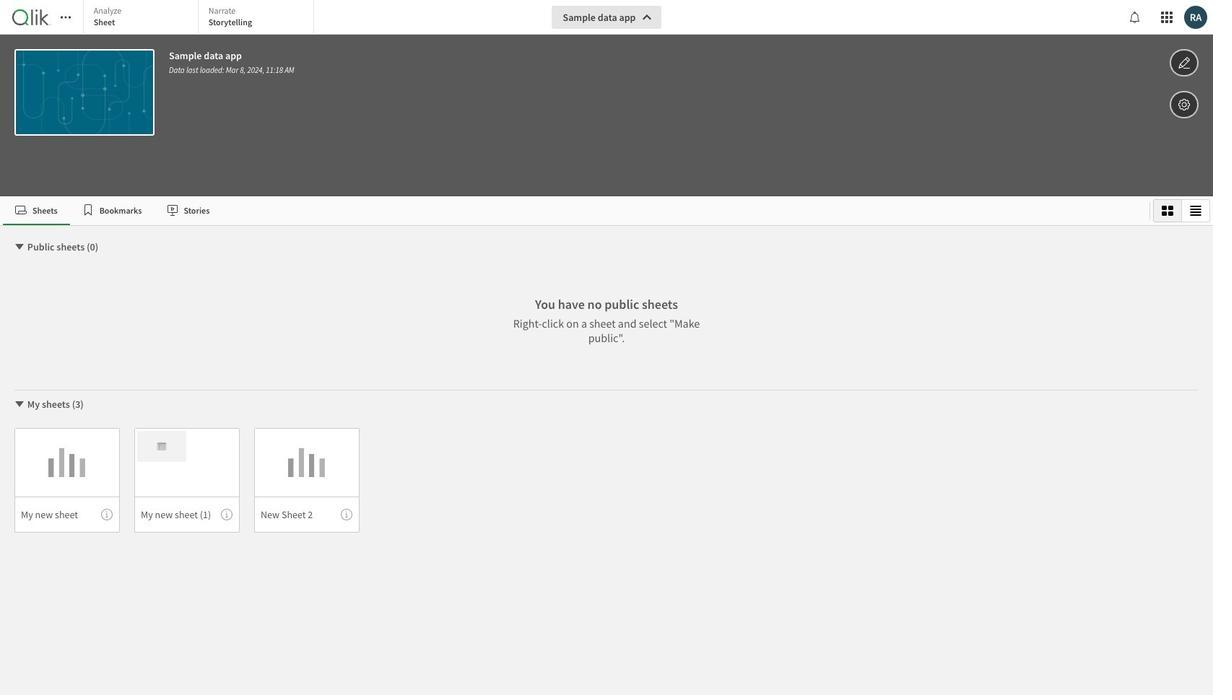 Task type: locate. For each thing, give the bounding box(es) containing it.
group
[[1154, 199, 1211, 222]]

0 vertical spatial collapse image
[[14, 241, 25, 253]]

1 vertical spatial collapse image
[[14, 399, 25, 410]]

2 horizontal spatial menu item
[[254, 497, 360, 533]]

tooltip inside new sheet 2 sheet is selected. press the spacebar or enter key to open new sheet 2 sheet. use the right and left arrow keys to navigate. element
[[341, 509, 352, 521]]

menu item
[[14, 497, 120, 533], [134, 497, 240, 533], [254, 497, 360, 533]]

1 collapse image from the top
[[14, 241, 25, 253]]

1 tooltip from the left
[[101, 509, 113, 521]]

3 menu item from the left
[[254, 497, 360, 533]]

1 horizontal spatial tooltip
[[221, 509, 233, 521]]

tooltip
[[101, 509, 113, 521], [221, 509, 233, 521], [341, 509, 352, 521]]

menu item for my new sheet (1) sheet is selected. press the spacebar or enter key to open my new sheet (1) sheet. use the right and left arrow keys to navigate. element
[[134, 497, 240, 533]]

tooltip for my new sheet (1) sheet is selected. press the spacebar or enter key to open my new sheet (1) sheet. use the right and left arrow keys to navigate. element "menu item"
[[221, 509, 233, 521]]

tooltip inside my new sheet (1) sheet is selected. press the spacebar or enter key to open my new sheet (1) sheet. use the right and left arrow keys to navigate. element
[[221, 509, 233, 521]]

collapse image
[[14, 241, 25, 253], [14, 399, 25, 410]]

tooltip for "menu item" related to my new sheet sheet is selected. press the spacebar or enter key to open my new sheet sheet. use the right and left arrow keys to navigate. "element"
[[101, 509, 113, 521]]

2 menu item from the left
[[134, 497, 240, 533]]

0 horizontal spatial menu item
[[14, 497, 120, 533]]

1 horizontal spatial menu item
[[134, 497, 240, 533]]

tooltip for new sheet 2 sheet is selected. press the spacebar or enter key to open new sheet 2 sheet. use the right and left arrow keys to navigate. element "menu item"
[[341, 509, 352, 521]]

tab list
[[83, 0, 318, 36], [3, 196, 1144, 225]]

2 tooltip from the left
[[221, 509, 233, 521]]

application
[[0, 0, 1213, 696]]

my new sheet sheet is selected. press the spacebar or enter key to open my new sheet sheet. use the right and left arrow keys to navigate. element
[[14, 428, 120, 533]]

tooltip inside my new sheet sheet is selected. press the spacebar or enter key to open my new sheet sheet. use the right and left arrow keys to navigate. "element"
[[101, 509, 113, 521]]

my new sheet (1) sheet is selected. press the spacebar or enter key to open my new sheet (1) sheet. use the right and left arrow keys to navigate. element
[[134, 428, 240, 533]]

0 horizontal spatial tooltip
[[101, 509, 113, 521]]

3 tooltip from the left
[[341, 509, 352, 521]]

1 menu item from the left
[[14, 497, 120, 533]]

2 horizontal spatial tooltip
[[341, 509, 352, 521]]

toolbar
[[0, 0, 1213, 196]]



Task type: describe. For each thing, give the bounding box(es) containing it.
grid view image
[[1162, 205, 1174, 217]]

2 collapse image from the top
[[14, 399, 25, 410]]

1 vertical spatial tab list
[[3, 196, 1144, 225]]

0 vertical spatial tab list
[[83, 0, 318, 36]]

edit image
[[1178, 54, 1191, 72]]

app options image
[[1178, 96, 1191, 113]]

menu item for new sheet 2 sheet is selected. press the spacebar or enter key to open new sheet 2 sheet. use the right and left arrow keys to navigate. element
[[254, 497, 360, 533]]

menu item for my new sheet sheet is selected. press the spacebar or enter key to open my new sheet sheet. use the right and left arrow keys to navigate. "element"
[[14, 497, 120, 533]]

new sheet 2 sheet is selected. press the spacebar or enter key to open new sheet 2 sheet. use the right and left arrow keys to navigate. element
[[254, 428, 360, 533]]

list view image
[[1190, 205, 1202, 217]]



Task type: vqa. For each thing, say whether or not it's contained in the screenshot.
leftmost tooltip
yes



